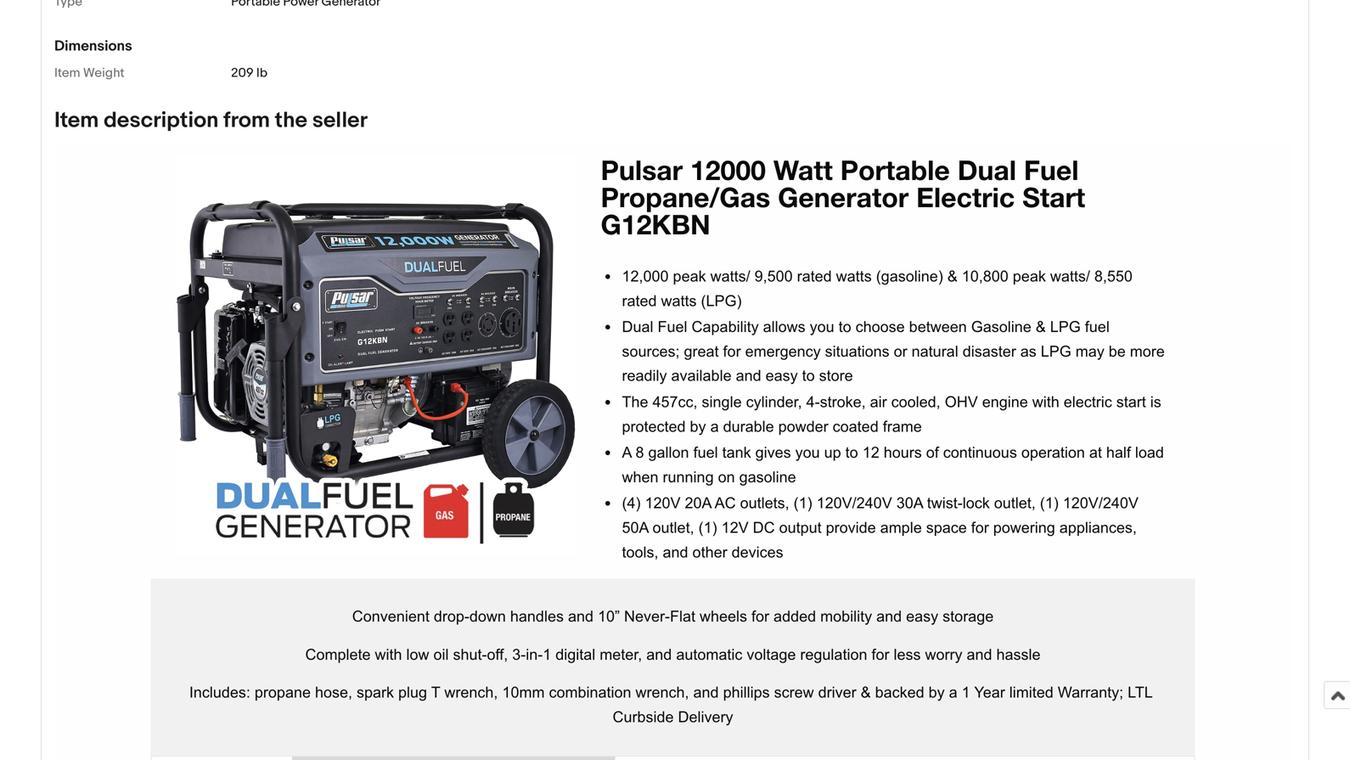 Task type: describe. For each thing, give the bounding box(es) containing it.
seller
[[312, 107, 368, 134]]

item for item description from the seller
[[54, 107, 99, 134]]

weight
[[83, 65, 125, 81]]

lb
[[256, 65, 268, 81]]

209
[[231, 65, 254, 81]]



Task type: vqa. For each thing, say whether or not it's contained in the screenshot.
the
yes



Task type: locate. For each thing, give the bounding box(es) containing it.
description
[[104, 107, 219, 134]]

2 item from the top
[[54, 107, 99, 134]]

dimensions
[[54, 37, 132, 55]]

from
[[223, 107, 270, 134]]

1 vertical spatial item
[[54, 107, 99, 134]]

item left weight at top left
[[54, 65, 80, 81]]

0 vertical spatial item
[[54, 65, 80, 81]]

209 lb
[[231, 65, 268, 81]]

item
[[54, 65, 80, 81], [54, 107, 99, 134]]

item down item weight
[[54, 107, 99, 134]]

the
[[275, 107, 307, 134]]

item weight
[[54, 65, 125, 81]]

item description from the seller
[[54, 107, 368, 134]]

item for item weight
[[54, 65, 80, 81]]

1 item from the top
[[54, 65, 80, 81]]



